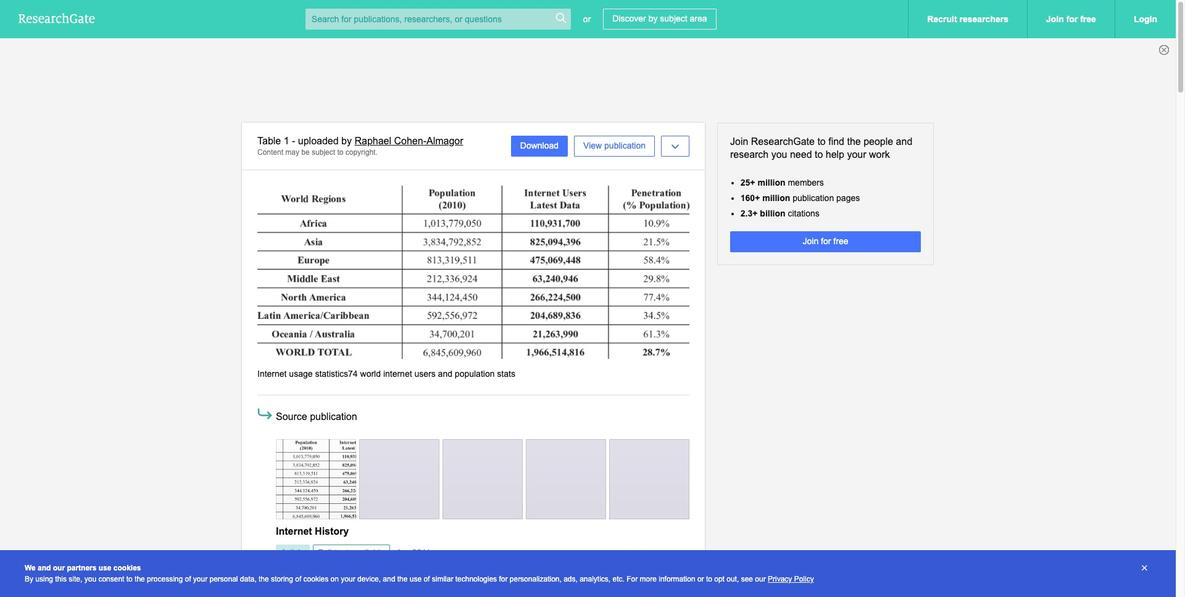 Task type: vqa. For each thing, say whether or not it's contained in the screenshot.
the top ResearchGate Logo
no



Task type: describe. For each thing, give the bounding box(es) containing it.
the up the outline
[[397, 575, 408, 584]]

is
[[360, 586, 366, 595]]

be
[[302, 148, 310, 157]]

etc.
[[613, 575, 625, 584]]

of right aim
[[310, 586, 317, 595]]

1
[[284, 136, 289, 146]]

the left processing
[[135, 575, 145, 584]]

work
[[869, 149, 890, 160]]

✕
[[1142, 564, 1148, 573]]

technology
[[620, 586, 662, 595]]

subject inside 'link'
[[660, 14, 688, 23]]

stats
[[497, 369, 515, 379]]

view
[[584, 141, 602, 151]]

160+
[[741, 193, 760, 203]]

login
[[1134, 14, 1158, 24]]

we
[[25, 564, 36, 573]]

analytics,
[[580, 575, 611, 584]]

article
[[281, 548, 305, 558]]

statistics74
[[315, 369, 358, 379]]

1 vertical spatial million
[[763, 193, 790, 203]]

raphael cohen-almagor
[[289, 568, 384, 578]]

internet history link
[[276, 527, 349, 537]]

apr
[[396, 548, 410, 558]]

world
[[360, 369, 381, 379]]

personalization,
[[510, 575, 562, 584]]

see
[[741, 575, 753, 584]]

source
[[276, 412, 307, 423]]

area
[[690, 14, 707, 23]]

size s image
[[555, 12, 567, 24]]

consent
[[98, 575, 124, 584]]

site,
[[69, 575, 82, 584]]

for
[[627, 575, 638, 584]]

25+
[[741, 178, 755, 187]]

processing
[[147, 575, 183, 584]]

and inside join researchgate to find the people and research you need to help your work
[[896, 136, 913, 147]]

privacy policy link
[[768, 575, 814, 584]]

internet for internet usage statistics74 world internet users and population stats
[[257, 369, 287, 379]]

apr 2011
[[396, 548, 431, 558]]

0 horizontal spatial use
[[99, 564, 111, 573]]

more
[[640, 575, 657, 584]]

2 vertical spatial join
[[803, 237, 819, 246]]

0 horizontal spatial cohen-
[[324, 568, 352, 578]]

discover by subject area
[[613, 14, 707, 23]]

to left help
[[815, 149, 823, 160]]

data,
[[240, 575, 257, 584]]

1 horizontal spatial use
[[410, 575, 422, 584]]

internet.
[[574, 586, 606, 595]]

on
[[331, 575, 339, 584]]

analyze
[[423, 586, 453, 595]]

it
[[318, 597, 322, 598]]

billion
[[760, 209, 786, 219]]

0 horizontal spatial free
[[834, 237, 849, 246]]

to inside the aim of this essay is to outline and analyze milestones in the history of the internet. as technology advances, it presents new societal and ethical challenges. section ii concerns the formative years (1957
[[369, 586, 376, 595]]

0 horizontal spatial this
[[55, 575, 67, 584]]

almagor inside table 1 - uploaded by raphael cohen-almagor content may be subject to copyright.
[[427, 136, 463, 146]]

discover
[[613, 14, 646, 23]]

citations
[[788, 209, 820, 219]]

using
[[35, 575, 53, 584]]

0 horizontal spatial or
[[583, 14, 591, 24]]

personal
[[210, 575, 238, 584]]

0 horizontal spatial cookies
[[113, 564, 141, 573]]

we and our partners use cookies
[[25, 564, 141, 573]]

users
[[415, 369, 436, 379]]

recruit researchers link
[[908, 0, 1027, 38]]

this inside the aim of this essay is to outline and analyze milestones in the history of the internet. as technology advances, it presents new societal and ethical challenges. section ii concerns the formative years (1957
[[319, 586, 333, 595]]

full-text available
[[318, 548, 385, 558]]

1 horizontal spatial free
[[1081, 14, 1096, 24]]

login link
[[1115, 0, 1176, 38]]

0 vertical spatial our
[[53, 564, 65, 573]]

technologies
[[455, 575, 497, 584]]

publication for view publication
[[604, 141, 646, 151]]

partners
[[67, 564, 97, 573]]

the
[[276, 586, 291, 595]]

research
[[730, 149, 769, 160]]

join inside join researchgate to find the people and research you need to help your work
[[730, 136, 749, 147]]

of up concerns in the left bottom of the page
[[550, 586, 558, 595]]

table
[[257, 136, 281, 146]]

milestones
[[455, 586, 497, 595]]

view publication link
[[574, 136, 655, 157]]

available
[[351, 548, 385, 558]]

challenges.
[[454, 597, 498, 598]]

researchgate logo image
[[19, 13, 95, 23]]

of up analyze
[[424, 575, 430, 584]]

subject inside table 1 - uploaded by raphael cohen-almagor content may be subject to copyright.
[[312, 148, 335, 157]]

full-
[[318, 548, 335, 558]]

recruit
[[928, 14, 957, 24]]

publication inside 25+ million members 160+ million publication pages 2.3+ billion citations
[[793, 193, 834, 203]]

recruit researchers
[[928, 14, 1009, 24]]

0 horizontal spatial for
[[499, 575, 508, 584]]

raphael cohen-almagor image
[[276, 568, 286, 578]]

history
[[315, 527, 349, 537]]

find
[[829, 136, 845, 147]]

1 vertical spatial raphael
[[289, 568, 321, 578]]

view publication
[[584, 141, 646, 151]]

history
[[522, 586, 548, 595]]

need
[[790, 149, 812, 160]]



Task type: locate. For each thing, give the bounding box(es) containing it.
1 horizontal spatial your
[[341, 575, 355, 584]]

your left personal at the bottom left of the page
[[193, 575, 208, 584]]

ii
[[532, 597, 536, 598]]

help
[[826, 149, 845, 160]]

1 vertical spatial for
[[821, 237, 831, 246]]

this up it
[[319, 586, 333, 595]]

0 vertical spatial cohen-
[[394, 136, 427, 146]]

0 vertical spatial raphael cohen-almagor link
[[355, 136, 463, 146]]

by right discover
[[649, 14, 658, 23]]

in
[[499, 586, 506, 595]]

as
[[608, 586, 618, 595]]

publication down members
[[793, 193, 834, 203]]

0 horizontal spatial subject
[[312, 148, 335, 157]]

outline
[[378, 586, 404, 595]]

publication right source
[[310, 412, 357, 423]]

0 vertical spatial you
[[772, 149, 788, 160]]

free left 'login' link
[[1081, 14, 1096, 24]]

0 vertical spatial or
[[583, 14, 591, 24]]

of up aim
[[295, 575, 301, 584]]

25+ million members 160+ million publication pages 2.3+ billion citations
[[741, 178, 860, 219]]

cookies up it
[[304, 575, 329, 584]]

discover by subject area link
[[603, 9, 717, 30]]

1 vertical spatial or
[[698, 575, 704, 584]]

internet left usage
[[257, 369, 287, 379]]

1 horizontal spatial our
[[755, 575, 766, 584]]

ethical
[[427, 597, 452, 598]]

storing
[[271, 575, 293, 584]]

usage
[[289, 369, 313, 379]]

0 horizontal spatial join
[[730, 136, 749, 147]]

you down researchgate
[[772, 149, 788, 160]]

0 vertical spatial use
[[99, 564, 111, 573]]

internet for internet history
[[276, 527, 312, 537]]

presents
[[325, 597, 358, 598]]

1 horizontal spatial raphael
[[355, 136, 391, 146]]

1 horizontal spatial subject
[[660, 14, 688, 23]]

our right see on the bottom right
[[755, 575, 766, 584]]

1 vertical spatial free
[[834, 237, 849, 246]]

2011
[[412, 548, 431, 558]]

1 vertical spatial cookies
[[304, 575, 329, 584]]

this left site, at left
[[55, 575, 67, 584]]

size m image
[[309, 480, 324, 495]]

privacy
[[768, 575, 792, 584]]

raphael cohen-almagor link down full-
[[276, 568, 384, 578]]

your right help
[[847, 149, 867, 160]]

internet up article
[[276, 527, 312, 537]]

you inside join researchgate to find the people and research you need to help your work
[[772, 149, 788, 160]]

0 vertical spatial publication
[[604, 141, 646, 151]]

to right consent
[[126, 575, 133, 584]]

information
[[659, 575, 696, 584]]

by
[[25, 575, 33, 584]]

people
[[864, 136, 894, 147]]

societal
[[378, 597, 408, 598]]

2 vertical spatial publication
[[310, 412, 357, 423]]

0 vertical spatial subject
[[660, 14, 688, 23]]

or left opt
[[698, 575, 704, 584]]

content
[[257, 148, 283, 157]]

1 vertical spatial by
[[341, 136, 352, 146]]

aim
[[293, 586, 307, 595]]

section
[[500, 597, 529, 598]]

of right processing
[[185, 575, 191, 584]]

1 vertical spatial internet
[[276, 527, 312, 537]]

the up concerns in the left bottom of the page
[[560, 586, 572, 595]]

0 horizontal spatial publication
[[310, 412, 357, 423]]

0 horizontal spatial you
[[84, 575, 96, 584]]

0 vertical spatial join for free link
[[1027, 0, 1115, 38]]

the down internet.
[[576, 597, 588, 598]]

million right 25+
[[758, 178, 786, 187]]

publication for source publication
[[310, 412, 357, 423]]

1 horizontal spatial join
[[803, 237, 819, 246]]

cookies up consent
[[113, 564, 141, 573]]

concerns
[[539, 597, 574, 598]]

0 vertical spatial internet
[[257, 369, 287, 379]]

1 vertical spatial join for free
[[803, 237, 849, 246]]

size m image
[[256, 405, 274, 424]]

text
[[335, 548, 349, 558]]

source publication
[[276, 412, 357, 423]]

or right size s image
[[583, 14, 591, 24]]

1 vertical spatial subject
[[312, 148, 335, 157]]

1 horizontal spatial this
[[319, 586, 333, 595]]

your inside join researchgate to find the people and research you need to help your work
[[847, 149, 867, 160]]

raphael
[[355, 136, 391, 146], [289, 568, 321, 578]]

join researchgate to find the people and research you need to help your work
[[730, 136, 913, 160]]

main content containing table 1
[[0, 123, 1176, 598]]

2 horizontal spatial join
[[1046, 14, 1064, 24]]

raphael up copyright.
[[355, 136, 391, 146]]

1 vertical spatial join
[[730, 136, 749, 147]]

the aim of this essay is to outline and analyze milestones in the history of the internet. as technology advances, it presents new societal and ethical challenges. section ii concerns the formative years (1957
[[276, 586, 677, 598]]

join for free link
[[1027, 0, 1115, 38], [730, 232, 921, 253]]

similar
[[432, 575, 453, 584]]

you down we and our partners use cookies in the bottom left of the page
[[84, 575, 96, 584]]

raphael cohen-almagor link
[[355, 136, 463, 146], [276, 568, 384, 578]]

copyright.
[[346, 148, 378, 157]]

to left find
[[818, 136, 826, 147]]

join for free
[[1046, 14, 1096, 24], [803, 237, 849, 246]]

2 horizontal spatial publication
[[793, 193, 834, 203]]

0 vertical spatial by
[[649, 14, 658, 23]]

subject down uploaded
[[312, 148, 335, 157]]

1 horizontal spatial cookies
[[304, 575, 329, 584]]

1 horizontal spatial or
[[698, 575, 704, 584]]

researchgate
[[751, 136, 815, 147]]

to up new
[[369, 586, 376, 595]]

1 horizontal spatial join for free
[[1046, 14, 1096, 24]]

our up using in the bottom of the page
[[53, 564, 65, 573]]

1 horizontal spatial publication
[[604, 141, 646, 151]]

1 horizontal spatial join for free link
[[1027, 0, 1115, 38]]

0 vertical spatial almagor
[[427, 136, 463, 146]]

main content
[[0, 123, 1176, 598]]

1 horizontal spatial for
[[821, 237, 831, 246]]

download link
[[511, 136, 568, 157]]

0 vertical spatial raphael
[[355, 136, 391, 146]]

the
[[847, 136, 861, 147], [135, 575, 145, 584], [259, 575, 269, 584], [397, 575, 408, 584], [508, 586, 520, 595], [560, 586, 572, 595], [576, 597, 588, 598]]

1 vertical spatial join for free link
[[730, 232, 921, 253]]

1 horizontal spatial you
[[772, 149, 788, 160]]

policy
[[794, 575, 814, 584]]

0 vertical spatial million
[[758, 178, 786, 187]]

the up section
[[508, 586, 520, 595]]

your
[[847, 149, 867, 160], [193, 575, 208, 584], [341, 575, 355, 584]]

this
[[55, 575, 67, 584], [319, 586, 333, 595]]

of
[[185, 575, 191, 584], [295, 575, 301, 584], [424, 575, 430, 584], [310, 586, 317, 595], [550, 586, 558, 595]]

2 horizontal spatial for
[[1067, 14, 1078, 24]]

advances,
[[276, 597, 315, 598]]

new
[[360, 597, 376, 598]]

1 vertical spatial raphael cohen-almagor link
[[276, 568, 384, 578]]

population
[[455, 369, 495, 379]]

2 vertical spatial for
[[499, 575, 508, 584]]

your up essay
[[341, 575, 355, 584]]

Search for publications, researchers, or questions field
[[306, 9, 571, 30]]

1 horizontal spatial almagor
[[427, 136, 463, 146]]

0 vertical spatial free
[[1081, 14, 1096, 24]]

0 horizontal spatial raphael
[[289, 568, 321, 578]]

members
[[788, 178, 824, 187]]

use down apr 2011 at the left of page
[[410, 575, 422, 584]]

use up consent
[[99, 564, 111, 573]]

the right 'data,'
[[259, 575, 269, 584]]

1 horizontal spatial cohen-
[[394, 136, 427, 146]]

1 vertical spatial almagor
[[352, 568, 384, 578]]

download
[[520, 141, 559, 151]]

and
[[896, 136, 913, 147], [438, 369, 453, 379], [38, 564, 51, 573], [383, 575, 395, 584], [406, 586, 421, 595], [410, 597, 424, 598]]

raphael up aim
[[289, 568, 321, 578]]

0 vertical spatial join
[[1046, 14, 1064, 24]]

0 horizontal spatial by
[[341, 136, 352, 146]]

0 horizontal spatial join for free
[[803, 237, 849, 246]]

to
[[818, 136, 826, 147], [337, 148, 344, 157], [815, 149, 823, 160], [126, 575, 133, 584], [706, 575, 712, 584], [369, 586, 376, 595]]

1 vertical spatial this
[[319, 586, 333, 595]]

device,
[[357, 575, 381, 584]]

out,
[[727, 575, 739, 584]]

by up copyright.
[[341, 136, 352, 146]]

1 vertical spatial cohen-
[[324, 568, 352, 578]]

0 vertical spatial cookies
[[113, 564, 141, 573]]

opt
[[715, 575, 725, 584]]

ads,
[[564, 575, 578, 584]]

raphael inside table 1 - uploaded by raphael cohen-almagor content may be subject to copyright.
[[355, 136, 391, 146]]

by inside 'link'
[[649, 14, 658, 23]]

0 vertical spatial join for free
[[1046, 14, 1096, 24]]

cohen- inside table 1 - uploaded by raphael cohen-almagor content may be subject to copyright.
[[394, 136, 427, 146]]

by inside table 1 - uploaded by raphael cohen-almagor content may be subject to copyright.
[[341, 136, 352, 146]]

raphael cohen-almagor link up copyright.
[[355, 136, 463, 146]]

may
[[285, 148, 299, 157]]

1 vertical spatial you
[[84, 575, 96, 584]]

subject
[[660, 14, 688, 23], [312, 148, 335, 157]]

the inside join researchgate to find the people and research you need to help your work
[[847, 136, 861, 147]]

0 horizontal spatial join for free link
[[730, 232, 921, 253]]

0 horizontal spatial almagor
[[352, 568, 384, 578]]

million up billion
[[763, 193, 790, 203]]

you
[[772, 149, 788, 160], [84, 575, 96, 584]]

to left opt
[[706, 575, 712, 584]]

to inside table 1 - uploaded by raphael cohen-almagor content may be subject to copyright.
[[337, 148, 344, 157]]

0 vertical spatial for
[[1067, 14, 1078, 24]]

by using this site, you consent to the processing of your personal data, the storing of cookies on your device, and the use of similar technologies for personalization, ads, analytics, etc. for more information or to opt out, see our privacy policy
[[25, 575, 814, 584]]

1 vertical spatial use
[[410, 575, 422, 584]]

0 horizontal spatial our
[[53, 564, 65, 573]]

internet
[[257, 369, 287, 379], [276, 527, 312, 537]]

pages
[[837, 193, 860, 203]]

our
[[53, 564, 65, 573], [755, 575, 766, 584]]

-
[[292, 136, 295, 146]]

table 1 - uploaded by raphael cohen-almagor content may be subject to copyright.
[[257, 136, 463, 157]]

internet usage statistics74 world internet users and population stats image
[[257, 186, 690, 359]]

subject left area
[[660, 14, 688, 23]]

formative
[[591, 597, 626, 598]]

internet history
[[276, 527, 349, 537]]

1 vertical spatial our
[[755, 575, 766, 584]]

2 horizontal spatial your
[[847, 149, 867, 160]]

free
[[1081, 14, 1096, 24], [834, 237, 849, 246]]

1 horizontal spatial by
[[649, 14, 658, 23]]

internet usage statistics74 world internet users and population stats
[[257, 369, 518, 379]]

internet
[[383, 369, 412, 379]]

million
[[758, 178, 786, 187], [763, 193, 790, 203]]

free down pages
[[834, 237, 849, 246]]

years
[[629, 597, 650, 598]]

essay
[[335, 586, 358, 595]]

0 horizontal spatial your
[[193, 575, 208, 584]]

to left copyright.
[[337, 148, 344, 157]]

1 vertical spatial publication
[[793, 193, 834, 203]]

publication
[[604, 141, 646, 151], [793, 193, 834, 203], [310, 412, 357, 423]]

0 vertical spatial this
[[55, 575, 67, 584]]

the right find
[[847, 136, 861, 147]]

publication right view
[[604, 141, 646, 151]]



